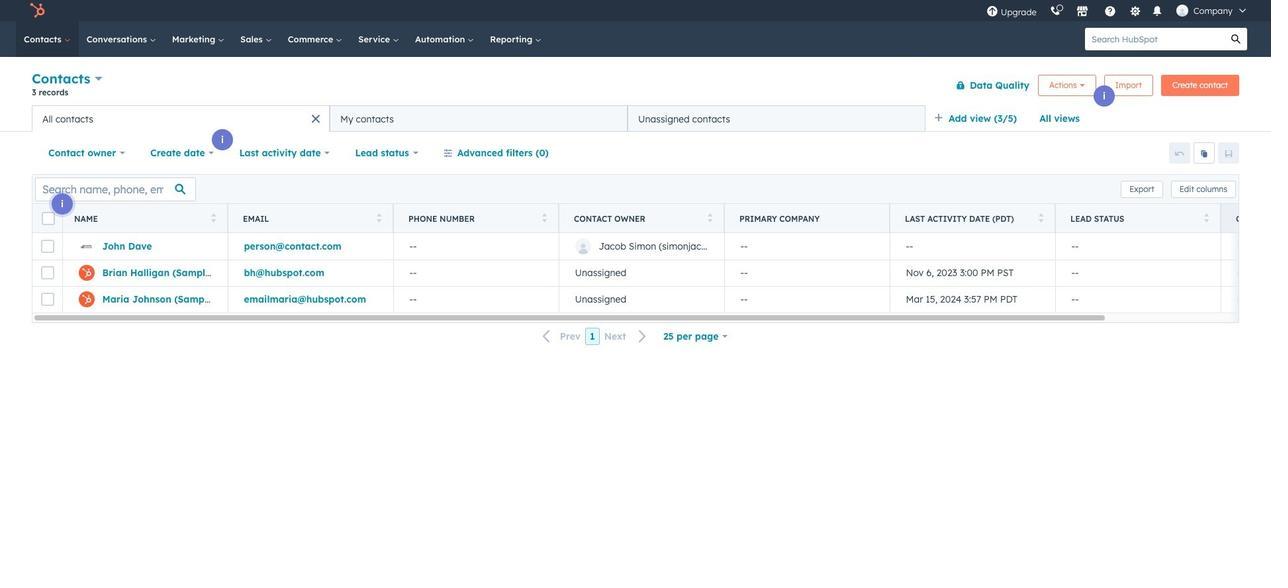 Task type: describe. For each thing, give the bounding box(es) containing it.
4 press to sort. element from the left
[[708, 213, 713, 224]]

2 press to sort. image from the left
[[542, 213, 547, 222]]

2 press to sort. element from the left
[[377, 213, 382, 224]]

1 press to sort. element from the left
[[211, 213, 216, 224]]

press to sort. image for 5th press to sort. 'element' from left
[[1039, 213, 1044, 222]]

5 press to sort. element from the left
[[1039, 213, 1044, 224]]

Search name, phone, email addresses, or company search field
[[35, 177, 196, 201]]

3 press to sort. element from the left
[[542, 213, 547, 224]]



Task type: locate. For each thing, give the bounding box(es) containing it.
1 horizontal spatial press to sort. image
[[1039, 213, 1044, 222]]

2 horizontal spatial press to sort. image
[[708, 213, 713, 222]]

press to sort. element
[[211, 213, 216, 224], [377, 213, 382, 224], [542, 213, 547, 224], [708, 213, 713, 224], [1039, 213, 1044, 224], [1205, 213, 1210, 224]]

1 horizontal spatial press to sort. image
[[542, 213, 547, 222]]

1 press to sort. image from the left
[[377, 213, 382, 222]]

banner
[[32, 68, 1240, 105]]

0 horizontal spatial press to sort. image
[[211, 213, 216, 222]]

0 horizontal spatial press to sort. image
[[377, 213, 382, 222]]

3 press to sort. image from the left
[[708, 213, 713, 222]]

press to sort. image
[[211, 213, 216, 222], [1039, 213, 1044, 222], [1205, 213, 1210, 222]]

3 press to sort. image from the left
[[1205, 213, 1210, 222]]

6 press to sort. element from the left
[[1205, 213, 1210, 224]]

press to sort. image for 6th press to sort. 'element' from right
[[211, 213, 216, 222]]

press to sort. image for sixth press to sort. 'element' from left
[[1205, 213, 1210, 222]]

pagination navigation
[[535, 328, 655, 345]]

column header
[[725, 204, 891, 233]]

marketplaces image
[[1077, 6, 1089, 18]]

jacob simon image
[[1177, 5, 1189, 17]]

press to sort. image
[[377, 213, 382, 222], [542, 213, 547, 222], [708, 213, 713, 222]]

1 press to sort. image from the left
[[211, 213, 216, 222]]

menu
[[980, 0, 1256, 21]]

2 press to sort. image from the left
[[1039, 213, 1044, 222]]

2 horizontal spatial press to sort. image
[[1205, 213, 1210, 222]]

Search HubSpot search field
[[1086, 28, 1225, 50]]



Task type: vqa. For each thing, say whether or not it's contained in the screenshot.
Jacob Simon image
yes



